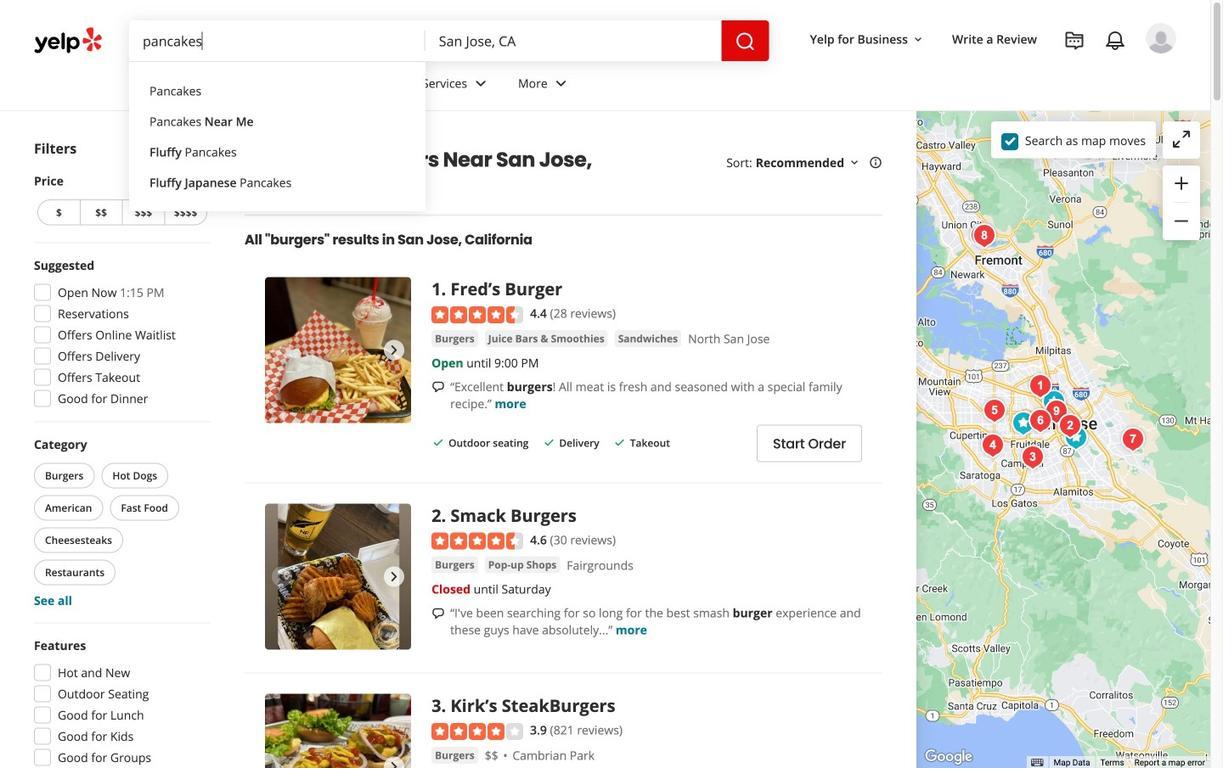 Task type: locate. For each thing, give the bounding box(es) containing it.
0 vertical spatial next image
[[384, 340, 404, 360]]

super duper burgers image
[[976, 429, 1010, 463]]

16 speech v2 image
[[432, 607, 445, 621]]

slideshow element for 4.4 star rating image
[[265, 277, 411, 423]]

1 16 checkmark v2 image from the left
[[432, 436, 445, 450]]

16 info v2 image
[[869, 156, 882, 170]]

slideshow element for 4.6 star rating "image"
[[265, 504, 411, 650]]

1 vertical spatial slideshow element
[[265, 504, 411, 650]]

None search field
[[129, 20, 769, 61]]

2 vertical spatial slideshow element
[[265, 694, 411, 769]]

projects image
[[1064, 31, 1085, 51]]

1 vertical spatial previous image
[[272, 757, 292, 769]]

slideshow element
[[265, 277, 411, 423], [265, 504, 411, 650], [265, 694, 411, 769]]

the burger shop image
[[965, 219, 999, 253]]

next image for 4.4 star rating image
[[384, 340, 404, 360]]

4.6 star rating image
[[432, 533, 523, 550]]

1 previous image from the top
[[272, 567, 292, 587]]

1 horizontal spatial 16 checkmark v2 image
[[542, 436, 556, 450]]

zoom out image
[[1171, 211, 1192, 231]]

billy roys burger image
[[967, 219, 1001, 253]]

2 slideshow element from the top
[[265, 504, 411, 650]]

  text field
[[129, 20, 425, 61]]

applebee's grill + bar image
[[1059, 421, 1093, 455]]

3 slideshow element from the top
[[265, 694, 411, 769]]

0 horizontal spatial 16 checkmark v2 image
[[432, 436, 445, 450]]

1 slideshow element from the top
[[265, 277, 411, 423]]

next image
[[384, 340, 404, 360], [384, 567, 404, 587]]

sliders burgers image
[[1023, 404, 1057, 438]]

user actions element
[[796, 21, 1200, 126]]

group
[[1163, 166, 1200, 240], [34, 172, 211, 229], [29, 257, 211, 412], [31, 436, 211, 609], [29, 637, 211, 769]]

None field
[[129, 20, 425, 61], [425, 20, 722, 61], [129, 20, 425, 61]]

2 previous image from the top
[[272, 757, 292, 769]]

2 16 checkmark v2 image from the left
[[542, 436, 556, 450]]

the stand - american classics redefined image
[[978, 394, 1012, 428]]

16 checkmark v2 image
[[432, 436, 445, 450], [542, 436, 556, 450]]

google image
[[921, 747, 977, 769]]

16 speech v2 image
[[432, 381, 445, 394]]

notifications image
[[1105, 31, 1125, 51]]

16 chevron down v2 image
[[911, 33, 925, 46]]

2 next image from the top
[[384, 567, 404, 587]]

16 checkmark v2 image down 16 speech v2 icon on the left of page
[[432, 436, 445, 450]]

16 chevron down v2 image
[[848, 156, 861, 170]]

1 next image from the top
[[384, 340, 404, 360]]

3.9 star rating image
[[432, 723, 523, 740]]

previous image
[[272, 567, 292, 587], [272, 757, 292, 769]]

1 vertical spatial next image
[[384, 567, 404, 587]]

0 vertical spatial slideshow element
[[265, 277, 411, 423]]

0 vertical spatial previous image
[[272, 567, 292, 587]]

16 checkmark v2 image left 16 checkmark v2 icon
[[542, 436, 556, 450]]

24 chevron down v2 image
[[471, 73, 491, 94]]



Task type: describe. For each thing, give the bounding box(es) containing it.
business categories element
[[129, 61, 1176, 110]]

keyboard shortcuts image
[[1031, 759, 1043, 767]]

the counter santana row image
[[1006, 407, 1040, 441]]

search image
[[735, 31, 756, 52]]

hella good burger image
[[1040, 395, 1074, 429]]

previous image
[[272, 340, 292, 360]]

kirk's steakburgers image
[[1016, 441, 1050, 475]]

next image for 4.6 star rating "image"
[[384, 567, 404, 587]]

16 checkmark v2 image
[[613, 436, 627, 450]]

things to do, nail salons, plumbers text field
[[129, 20, 425, 61]]

zoom in image
[[1171, 173, 1192, 194]]

address, neighborhood, city, state or zip text field
[[425, 20, 722, 61]]

4.4 star rating image
[[432, 306, 523, 323]]

previous image for third the slideshow "element" from the top of the page
[[272, 757, 292, 769]]

expand map image
[[1171, 129, 1192, 149]]

fred's burger image
[[1023, 369, 1057, 403]]

next image
[[384, 757, 404, 769]]

previous image for the slideshow "element" for 4.6 star rating "image"
[[272, 567, 292, 587]]

24 chevron down v2 image
[[551, 73, 571, 94]]

the funny farm image
[[1116, 423, 1150, 457]]

none field address, neighborhood, city, state or zip
[[425, 20, 722, 61]]

ihop image
[[1037, 386, 1071, 420]]

terry t. image
[[1146, 23, 1176, 54]]

smack burgers image
[[1053, 409, 1087, 443]]

map region
[[779, 0, 1214, 769]]



Task type: vqa. For each thing, say whether or not it's contained in the screenshot.
automotive
no



